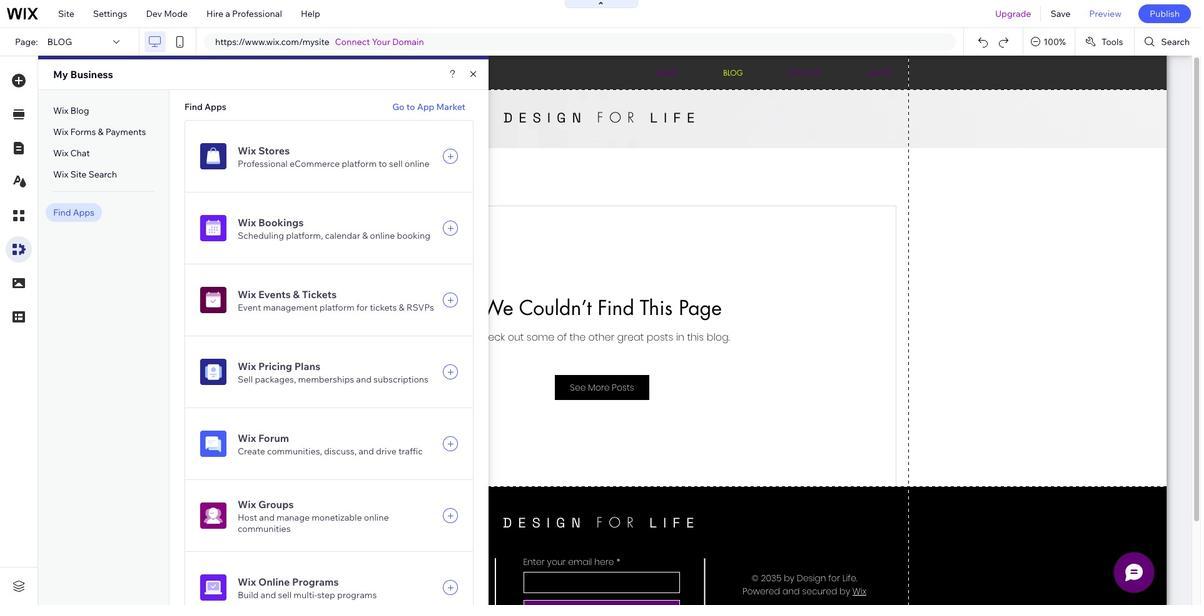 Task type: vqa. For each thing, say whether or not it's contained in the screenshot.


Task type: describe. For each thing, give the bounding box(es) containing it.
wix events & tickets event management platform for tickets & rsvps
[[238, 288, 434, 313]]

platform inside wix events & tickets event management platform for tickets & rsvps
[[320, 302, 354, 313]]

packages,
[[255, 374, 296, 385]]

payments
[[106, 126, 146, 138]]

wix online programs build and sell multi-step programs
[[238, 576, 377, 601]]

publish
[[1150, 8, 1180, 19]]

dev mode
[[146, 8, 188, 19]]

wix for stores
[[238, 145, 256, 157]]

wix for site
[[53, 169, 68, 180]]

professional for stores
[[238, 158, 288, 170]]

drive
[[376, 446, 397, 457]]

wix for blog
[[53, 105, 68, 116]]

wix pricing plans sell packages, memberships and subscriptions
[[238, 360, 428, 385]]

subscriptions
[[374, 374, 428, 385]]

https://www.wix.com/mysite
[[215, 36, 329, 48]]

dev
[[146, 8, 162, 19]]

rsvps
[[407, 302, 434, 313]]

upgrade
[[995, 8, 1031, 19]]

0 horizontal spatial find
[[53, 207, 71, 218]]

wix chat
[[53, 148, 90, 159]]

and inside wix forum create communities, discuss, and drive traffic
[[359, 446, 374, 457]]

100%
[[1044, 36, 1066, 48]]

multi-
[[294, 590, 317, 601]]

hire a professional
[[206, 8, 282, 19]]

groups
[[258, 499, 294, 511]]

step
[[317, 590, 335, 601]]

publish button
[[1138, 4, 1191, 23]]

wix blog
[[53, 105, 89, 116]]

100% button
[[1024, 28, 1075, 56]]

online for groups
[[364, 512, 389, 524]]

to inside wix stores professional ecommerce platform to sell online
[[379, 158, 387, 170]]

programs
[[292, 576, 339, 589]]

wix forum create communities, discuss, and drive traffic
[[238, 432, 423, 457]]

wix for groups
[[238, 499, 256, 511]]

communities
[[238, 524, 291, 535]]

events
[[258, 288, 291, 301]]

monetizable
[[312, 512, 362, 524]]

scheduling
[[238, 230, 284, 241]]

tools
[[1102, 36, 1123, 48]]

wix for events
[[238, 288, 256, 301]]

plans
[[294, 360, 320, 373]]

wix for online
[[238, 576, 256, 589]]

go
[[392, 101, 405, 113]]

platform inside wix stores professional ecommerce platform to sell online
[[342, 158, 377, 170]]

my business
[[53, 68, 113, 81]]

for
[[356, 302, 368, 313]]

https://www.wix.com/mysite connect your domain
[[215, 36, 424, 48]]

help
[[301, 8, 320, 19]]

business
[[70, 68, 113, 81]]

forum
[[258, 432, 289, 445]]

1 vertical spatial find apps
[[53, 207, 94, 218]]

wix for forum
[[238, 432, 256, 445]]

& right the tickets
[[399, 302, 405, 313]]

0 vertical spatial site
[[58, 8, 74, 19]]

platform,
[[286, 230, 323, 241]]

preview button
[[1080, 0, 1131, 28]]

1 vertical spatial search
[[88, 169, 117, 180]]

build
[[238, 590, 259, 601]]

& right forms on the left of the page
[[98, 126, 104, 138]]

search button
[[1135, 28, 1201, 56]]

mode
[[164, 8, 188, 19]]

stores
[[258, 145, 290, 157]]

0 horizontal spatial apps
[[73, 207, 94, 218]]

wix for bookings
[[238, 216, 256, 229]]

1 vertical spatial site
[[70, 169, 86, 180]]

wix site search
[[53, 169, 117, 180]]

and inside wix pricing plans sell packages, memberships and subscriptions
[[356, 374, 372, 385]]

go to app market button
[[384, 101, 474, 113]]



Task type: locate. For each thing, give the bounding box(es) containing it.
wix inside 'wix bookings scheduling platform, calendar & online booking'
[[238, 216, 256, 229]]

host
[[238, 512, 257, 524]]

search down publish button
[[1161, 36, 1190, 48]]

1 vertical spatial to
[[379, 158, 387, 170]]

0 vertical spatial sell
[[389, 158, 403, 170]]

platform right ecommerce
[[342, 158, 377, 170]]

programs
[[337, 590, 377, 601]]

wix bookings scheduling platform, calendar & online booking
[[238, 216, 430, 241]]

apps
[[205, 101, 226, 113], [73, 207, 94, 218]]

online right monetizable
[[364, 512, 389, 524]]

0 vertical spatial find
[[185, 101, 203, 113]]

0 horizontal spatial find apps
[[53, 207, 94, 218]]

hire
[[206, 8, 223, 19]]

and inside wix groups host and manage monetizable online communities
[[259, 512, 275, 524]]

platform down tickets
[[320, 302, 354, 313]]

online inside wix stores professional ecommerce platform to sell online
[[405, 158, 430, 170]]

0 horizontal spatial search
[[88, 169, 117, 180]]

domain
[[392, 36, 424, 48]]

communities,
[[267, 446, 322, 457]]

wix up the scheduling
[[238, 216, 256, 229]]

site up the blog
[[58, 8, 74, 19]]

1 horizontal spatial find apps
[[185, 101, 226, 113]]

0 vertical spatial professional
[[232, 8, 282, 19]]

online down "app"
[[405, 158, 430, 170]]

sell
[[389, 158, 403, 170], [278, 590, 292, 601]]

and down 'groups' on the left bottom of the page
[[259, 512, 275, 524]]

wix inside wix events & tickets event management platform for tickets & rsvps
[[238, 288, 256, 301]]

and
[[356, 374, 372, 385], [359, 446, 374, 457], [259, 512, 275, 524], [261, 590, 276, 601]]

sell inside wix online programs build and sell multi-step programs
[[278, 590, 292, 601]]

tools button
[[1075, 28, 1134, 56]]

&
[[98, 126, 104, 138], [362, 230, 368, 241], [293, 288, 300, 301], [399, 302, 405, 313]]

& inside 'wix bookings scheduling platform, calendar & online booking'
[[362, 230, 368, 241]]

tickets
[[370, 302, 397, 313]]

wix stores professional ecommerce platform to sell online
[[238, 145, 430, 170]]

search down chat
[[88, 169, 117, 180]]

wix up the 'build'
[[238, 576, 256, 589]]

market
[[436, 101, 465, 113]]

1 vertical spatial apps
[[73, 207, 94, 218]]

online
[[258, 576, 290, 589]]

wix left blog
[[53, 105, 68, 116]]

management
[[263, 302, 318, 313]]

wix left chat
[[53, 148, 68, 159]]

sell down go
[[389, 158, 403, 170]]

bookings
[[258, 216, 304, 229]]

2 vertical spatial online
[[364, 512, 389, 524]]

wix up the sell at the left bottom of page
[[238, 360, 256, 373]]

and down online
[[261, 590, 276, 601]]

sell
[[238, 374, 253, 385]]

wix left stores
[[238, 145, 256, 157]]

wix inside wix stores professional ecommerce platform to sell online
[[238, 145, 256, 157]]

professional right a on the top of the page
[[232, 8, 282, 19]]

0 vertical spatial find apps
[[185, 101, 226, 113]]

and left subscriptions
[[356, 374, 372, 385]]

online for bookings
[[370, 230, 395, 241]]

wix inside wix groups host and manage monetizable online communities
[[238, 499, 256, 511]]

wix up the host
[[238, 499, 256, 511]]

1 vertical spatial sell
[[278, 590, 292, 601]]

blog
[[47, 36, 72, 48]]

wix groups host and manage monetizable online communities
[[238, 499, 389, 535]]

0 vertical spatial platform
[[342, 158, 377, 170]]

1 vertical spatial professional
[[238, 158, 288, 170]]

1 vertical spatial online
[[370, 230, 395, 241]]

save button
[[1041, 0, 1080, 28]]

connect
[[335, 36, 370, 48]]

a
[[225, 8, 230, 19]]

online
[[405, 158, 430, 170], [370, 230, 395, 241], [364, 512, 389, 524]]

go to app market
[[392, 101, 465, 113]]

event
[[238, 302, 261, 313]]

wix inside wix pricing plans sell packages, memberships and subscriptions
[[238, 360, 256, 373]]

search inside button
[[1161, 36, 1190, 48]]

my
[[53, 68, 68, 81]]

blog
[[70, 105, 89, 116]]

professional inside wix stores professional ecommerce platform to sell online
[[238, 158, 288, 170]]

app
[[417, 101, 434, 113]]

wix inside wix online programs build and sell multi-step programs
[[238, 576, 256, 589]]

online inside wix groups host and manage monetizable online communities
[[364, 512, 389, 524]]

platform
[[342, 158, 377, 170], [320, 302, 354, 313]]

professional for a
[[232, 8, 282, 19]]

memberships
[[298, 374, 354, 385]]

1 horizontal spatial apps
[[205, 101, 226, 113]]

pricing
[[258, 360, 292, 373]]

1 horizontal spatial find
[[185, 101, 203, 113]]

site
[[58, 8, 74, 19], [70, 169, 86, 180]]

0 horizontal spatial sell
[[278, 590, 292, 601]]

sell down online
[[278, 590, 292, 601]]

professional down stores
[[238, 158, 288, 170]]

1 horizontal spatial search
[[1161, 36, 1190, 48]]

discuss,
[[324, 446, 357, 457]]

and left "drive"
[[359, 446, 374, 457]]

sell inside wix stores professional ecommerce platform to sell online
[[389, 158, 403, 170]]

wix for forms
[[53, 126, 68, 138]]

site down chat
[[70, 169, 86, 180]]

1 vertical spatial find
[[53, 207, 71, 218]]

1 horizontal spatial to
[[406, 101, 415, 113]]

forms
[[70, 126, 96, 138]]

wix
[[53, 105, 68, 116], [53, 126, 68, 138], [238, 145, 256, 157], [53, 148, 68, 159], [53, 169, 68, 180], [238, 216, 256, 229], [238, 288, 256, 301], [238, 360, 256, 373], [238, 432, 256, 445], [238, 499, 256, 511], [238, 576, 256, 589]]

ecommerce
[[290, 158, 340, 170]]

traffic
[[398, 446, 423, 457]]

wix for pricing
[[238, 360, 256, 373]]

wix left forms on the left of the page
[[53, 126, 68, 138]]

0 vertical spatial to
[[406, 101, 415, 113]]

online left "booking"
[[370, 230, 395, 241]]

find apps
[[185, 101, 226, 113], [53, 207, 94, 218]]

0 vertical spatial online
[[405, 158, 430, 170]]

preview
[[1089, 8, 1122, 19]]

calendar
[[325, 230, 360, 241]]

0 vertical spatial apps
[[205, 101, 226, 113]]

search
[[1161, 36, 1190, 48], [88, 169, 117, 180]]

wix up event
[[238, 288, 256, 301]]

wix for chat
[[53, 148, 68, 159]]

& up the management
[[293, 288, 300, 301]]

1 horizontal spatial sell
[[389, 158, 403, 170]]

create
[[238, 446, 265, 457]]

wix up 'create'
[[238, 432, 256, 445]]

online inside 'wix bookings scheduling platform, calendar & online booking'
[[370, 230, 395, 241]]

wix forms & payments
[[53, 126, 146, 138]]

settings
[[93, 8, 127, 19]]

your
[[372, 36, 390, 48]]

0 horizontal spatial to
[[379, 158, 387, 170]]

professional
[[232, 8, 282, 19], [238, 158, 288, 170]]

booking
[[397, 230, 430, 241]]

wix inside wix forum create communities, discuss, and drive traffic
[[238, 432, 256, 445]]

save
[[1051, 8, 1071, 19]]

wix down wix chat
[[53, 169, 68, 180]]

& right calendar
[[362, 230, 368, 241]]

0 vertical spatial search
[[1161, 36, 1190, 48]]

find
[[185, 101, 203, 113], [53, 207, 71, 218]]

tickets
[[302, 288, 337, 301]]

1 vertical spatial platform
[[320, 302, 354, 313]]

to
[[406, 101, 415, 113], [379, 158, 387, 170]]

chat
[[70, 148, 90, 159]]

manage
[[277, 512, 310, 524]]

and inside wix online programs build and sell multi-step programs
[[261, 590, 276, 601]]



